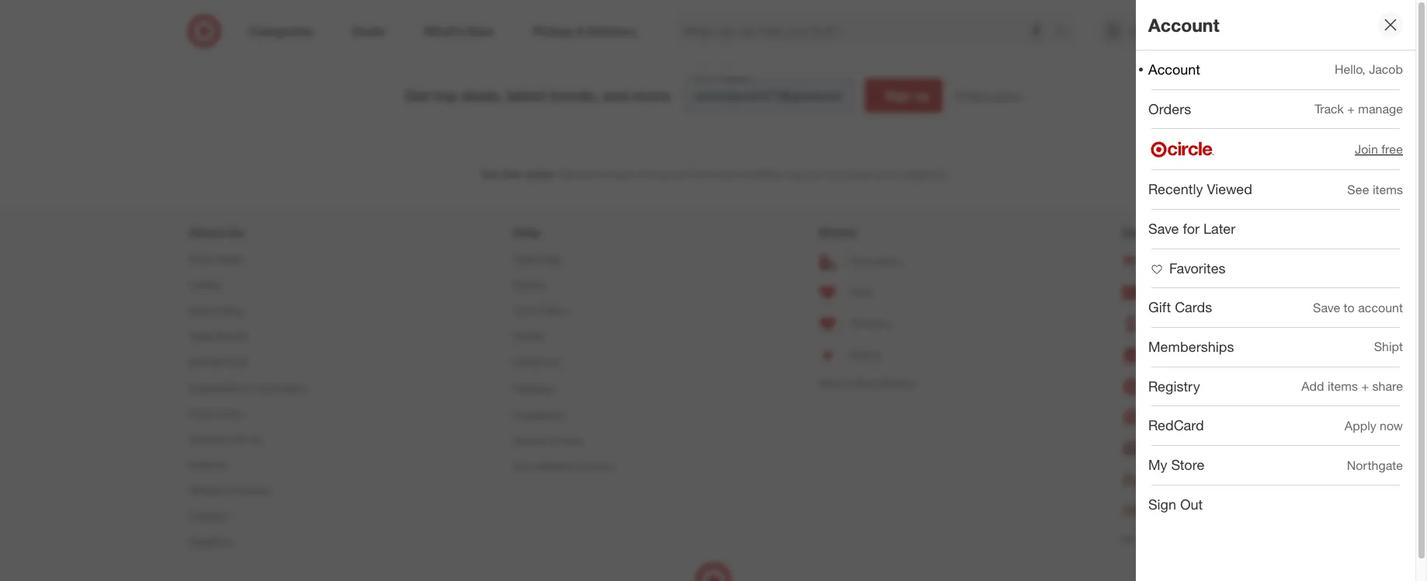 Task type: describe. For each thing, give the bounding box(es) containing it.
news
[[189, 305, 212, 316]]

sign out link
[[1136, 485, 1416, 524]]

view favorites element
[[1149, 259, 1226, 276]]

& for affiliates
[[226, 485, 232, 496]]

clinic link
[[819, 277, 915, 308]]

clinic
[[850, 287, 873, 298]]

free 2-day shipping link
[[1122, 464, 1239, 495]]

jacob for hello, jacob
[[1370, 62, 1404, 77]]

target circle
[[1153, 256, 1206, 267]]

order
[[1153, 411, 1177, 423]]

get top deals, latest trends, and more.
[[405, 86, 673, 104]]

hello,
[[1335, 62, 1366, 77]]

feedback
[[514, 383, 555, 394]]

items for recently viewed
[[1373, 182, 1404, 197]]

my
[[1149, 456, 1168, 473]]

restrictions
[[560, 168, 609, 180]]

same day delivery link
[[1122, 370, 1239, 401]]

redcard inside redcard link
[[1153, 287, 1191, 298]]

track orders
[[513, 305, 566, 316]]

recalls
[[513, 330, 543, 342]]

shipping & delivery link
[[1122, 495, 1239, 526]]

advertise with us
[[189, 433, 262, 445]]

sustainability & governance
[[189, 382, 306, 393]]

shop
[[226, 356, 248, 368]]

trends,
[[550, 86, 598, 104]]

press
[[189, 408, 212, 419]]

0 horizontal spatial orders
[[538, 305, 566, 316]]

affiliates & partners
[[189, 485, 270, 496]]

about for about target
[[189, 253, 214, 265]]

favorites
[[1170, 259, 1226, 276]]

jacob for hi, jacob
[[1146, 24, 1176, 37]]

gift cards
[[1149, 299, 1213, 316]]

store for in-
[[854, 377, 876, 389]]

target brands link
[[189, 323, 306, 349]]

orders inside account dialog
[[1149, 100, 1192, 117]]

find a store
[[850, 256, 900, 267]]

free
[[1153, 473, 1172, 485]]

store for a
[[878, 256, 900, 267]]

free
[[1382, 141, 1404, 157]]

target for target help
[[513, 253, 539, 265]]

feedback button
[[513, 375, 612, 402]]

careers
[[189, 279, 222, 290]]

drive up link
[[1122, 433, 1239, 464]]

accessibility link
[[513, 402, 612, 428]]

targetplus
[[189, 536, 232, 548]]

my store
[[1149, 456, 1205, 473]]

more services link
[[1122, 526, 1239, 551]]

more for more in-store services
[[819, 377, 841, 389]]

security
[[513, 435, 548, 446]]

save for save to account
[[1314, 300, 1341, 315]]

about target link
[[189, 246, 306, 272]]

fraud
[[559, 435, 582, 446]]

account hello, jacob element
[[1149, 61, 1201, 78]]

team member services link
[[513, 454, 612, 479]]

delivery for shipping & delivery
[[1201, 504, 1235, 516]]

sustainability
[[189, 382, 244, 393]]

2 horizontal spatial and
[[874, 168, 890, 180]]

to
[[1344, 300, 1355, 315]]

partners
[[235, 485, 270, 496]]

see items
[[1348, 182, 1404, 197]]

recently
[[1149, 180, 1204, 197]]

target.com
[[903, 168, 948, 180]]

recently viewed
[[1149, 180, 1253, 197]]

1 horizontal spatial and
[[722, 168, 737, 180]]

latest
[[507, 86, 546, 104]]

privacy
[[956, 88, 991, 102]]

location
[[838, 168, 871, 180]]

2-
[[1174, 473, 1183, 485]]

more for more services
[[1122, 533, 1144, 544]]

0 vertical spatial +
[[1348, 101, 1355, 117]]

free 2-day shipping
[[1153, 473, 1239, 485]]

see inside account dialog
[[1348, 182, 1370, 197]]

advertise with us link
[[189, 426, 306, 452]]

drive up
[[1153, 442, 1190, 454]]

0 vertical spatial day
[[1180, 380, 1196, 392]]

redcard inside account dialog
[[1149, 417, 1205, 434]]

governance
[[255, 382, 306, 393]]

out
[[1181, 495, 1203, 513]]

for
[[1183, 220, 1200, 237]]

What can we help you find? suggestions appear below search field
[[674, 14, 1058, 48]]

target brands
[[189, 330, 247, 342]]

more services
[[1122, 533, 1183, 544]]

news & blog link
[[189, 298, 306, 323]]

items for registry
[[1328, 378, 1359, 394]]

store inside account dialog
[[1172, 456, 1205, 473]]

join free link
[[1136, 129, 1416, 170]]

save for later
[[1149, 220, 1236, 237]]

privacy policy link
[[956, 88, 1023, 103]]

offer
[[502, 168, 523, 180]]

target for target circle
[[1153, 256, 1179, 267]]

see inside * see offer details. restrictions apply. pricing, promotions and availability may vary by location and at target.com
[[483, 168, 499, 180]]

details.
[[525, 168, 557, 180]]

investors
[[189, 459, 226, 471]]

1 horizontal spatial shipping
[[1202, 473, 1239, 485]]

registry inside account dialog
[[1149, 377, 1201, 394]]

1 account from the top
[[1149, 14, 1220, 35]]

registry link
[[1122, 339, 1239, 370]]

target circle link
[[1122, 246, 1239, 277]]

more in-store services link
[[819, 370, 915, 396]]

policy
[[994, 88, 1023, 102]]

in-
[[843, 377, 854, 389]]

returns link
[[513, 272, 612, 298]]

about for about us
[[189, 224, 224, 240]]

us for about us
[[228, 224, 244, 240]]



Task type: vqa. For each thing, say whether or not it's contained in the screenshot.


Task type: locate. For each thing, give the bounding box(es) containing it.
target app link
[[1122, 308, 1239, 339]]

store
[[878, 256, 900, 267], [854, 377, 876, 389], [1172, 456, 1205, 473]]

1 horizontal spatial see
[[1348, 182, 1370, 197]]

recalls link
[[513, 323, 612, 349]]

sustainability & governance link
[[189, 375, 306, 401]]

1 vertical spatial track
[[513, 305, 535, 316]]

save for later link
[[1136, 210, 1416, 248]]

0 vertical spatial account
[[1149, 14, 1220, 35]]

more in-store services
[[819, 377, 915, 389]]

1 vertical spatial more
[[1122, 533, 1144, 544]]

stores
[[819, 224, 857, 240]]

about up careers
[[189, 253, 214, 265]]

suppliers
[[189, 510, 228, 522]]

* see offer details. restrictions apply. pricing, promotions and availability may vary by location and at target.com
[[480, 166, 948, 180]]

0 horizontal spatial us
[[228, 224, 244, 240]]

track for track + manage
[[1315, 101, 1344, 117]]

target down about us
[[216, 253, 242, 265]]

bullseye shop link
[[189, 349, 306, 375]]

blog
[[223, 305, 242, 316]]

pharmacy link
[[819, 308, 915, 339]]

promotions
[[672, 168, 719, 180]]

at
[[892, 168, 900, 180]]

us for contact us
[[549, 356, 560, 368]]

& left blog on the bottom left of the page
[[215, 305, 221, 316]]

pricing,
[[638, 168, 669, 180]]

1 horizontal spatial save
[[1314, 300, 1341, 315]]

1 vertical spatial +
[[1362, 378, 1369, 394]]

contact
[[513, 356, 546, 368]]

us up 'about target' link
[[228, 224, 244, 240]]

& down "bullseye shop" link
[[247, 382, 253, 393]]

2 horizontal spatial store
[[1172, 456, 1205, 473]]

member
[[538, 461, 573, 472]]

1 vertical spatial day
[[1183, 473, 1199, 485]]

news & blog
[[189, 305, 242, 316]]

0 horizontal spatial help
[[513, 224, 540, 240]]

shipping up more services link
[[1153, 504, 1190, 516]]

0 vertical spatial save
[[1149, 220, 1179, 237]]

track inside account dialog
[[1315, 101, 1344, 117]]

delivery
[[1199, 380, 1232, 392], [1201, 504, 1235, 516]]

help up target help
[[513, 224, 540, 240]]

0 vertical spatial help
[[513, 224, 540, 240]]

1 vertical spatial delivery
[[1201, 504, 1235, 516]]

1 horizontal spatial jacob
[[1370, 62, 1404, 77]]

0 vertical spatial items
[[1373, 182, 1404, 197]]

hi, jacob
[[1131, 24, 1176, 37]]

jacob right hello,
[[1370, 62, 1404, 77]]

contact us
[[513, 356, 560, 368]]

account up account hello, jacob element
[[1149, 14, 1220, 35]]

0 vertical spatial sign
[[885, 88, 911, 103]]

0 vertical spatial more
[[819, 377, 841, 389]]

1 vertical spatial account
[[1149, 61, 1201, 78]]

& for sustainability
[[247, 382, 253, 393]]

track
[[1315, 101, 1344, 117], [513, 305, 535, 316]]

1 vertical spatial shipping
[[1153, 504, 1190, 516]]

about us
[[189, 224, 244, 240]]

gift
[[1149, 299, 1171, 316]]

services up target circle
[[1122, 224, 1173, 240]]

sign inside button
[[885, 88, 911, 103]]

1 horizontal spatial help
[[541, 253, 561, 265]]

bullseye
[[189, 356, 224, 368]]

by
[[826, 168, 836, 180]]

+ left the manage
[[1348, 101, 1355, 117]]

1 vertical spatial orders
[[538, 305, 566, 316]]

us right contact
[[549, 356, 560, 368]]

& down free 2-day shipping
[[1193, 504, 1199, 516]]

see down join
[[1348, 182, 1370, 197]]

a
[[871, 256, 876, 267]]

1 vertical spatial us
[[549, 356, 560, 368]]

and left at at the right of the page
[[874, 168, 890, 180]]

0 horizontal spatial jacob
[[1146, 24, 1176, 37]]

up
[[1177, 442, 1190, 454]]

sign inside account dialog
[[1149, 495, 1177, 513]]

0 horizontal spatial and
[[603, 86, 629, 104]]

team member services
[[513, 461, 612, 472]]

sign for sign out
[[1149, 495, 1177, 513]]

same day delivery
[[1153, 380, 1232, 392]]

help up returns link
[[541, 253, 561, 265]]

1 vertical spatial items
[[1328, 378, 1359, 394]]

more left in-
[[819, 377, 841, 389]]

delivery up pickup
[[1199, 380, 1232, 392]]

& left the fraud
[[550, 435, 556, 446]]

same
[[1153, 380, 1178, 392]]

0 vertical spatial registry
[[1153, 349, 1188, 361]]

shipt
[[1375, 339, 1404, 355]]

registry
[[1153, 349, 1188, 361], [1149, 377, 1201, 394]]

0 horizontal spatial +
[[1348, 101, 1355, 117]]

track down hello,
[[1315, 101, 1344, 117]]

& right affiliates
[[226, 485, 232, 496]]

see left offer
[[483, 168, 499, 180]]

see
[[483, 168, 499, 180], [1348, 182, 1370, 197]]

services down optical link
[[879, 377, 915, 389]]

shipping & delivery
[[1153, 504, 1235, 516]]

hello, jacob
[[1335, 62, 1404, 77]]

orders down account hello, jacob element
[[1149, 100, 1192, 117]]

redcard link
[[1122, 277, 1239, 308]]

0 vertical spatial redcard
[[1153, 287, 1191, 298]]

2 vertical spatial us
[[251, 433, 262, 445]]

1 vertical spatial redcard
[[1149, 417, 1205, 434]]

2 about from the top
[[189, 253, 214, 265]]

optical link
[[819, 339, 915, 370]]

pharmacy
[[850, 318, 892, 330]]

viewed
[[1207, 180, 1253, 197]]

& for shipping
[[1193, 504, 1199, 516]]

1 horizontal spatial +
[[1362, 378, 1369, 394]]

target inside "link"
[[1153, 256, 1179, 267]]

1 horizontal spatial orders
[[1149, 100, 1192, 117]]

may
[[785, 168, 803, 180]]

0 vertical spatial store
[[878, 256, 900, 267]]

0 horizontal spatial see
[[483, 168, 499, 180]]

orders down returns link
[[538, 305, 566, 316]]

target for target brands
[[189, 330, 214, 342]]

1 horizontal spatial more
[[1122, 533, 1144, 544]]

0 vertical spatial see
[[483, 168, 499, 180]]

0 vertical spatial orders
[[1149, 100, 1192, 117]]

track orders link
[[513, 298, 612, 323]]

store up free 2-day shipping
[[1172, 456, 1205, 473]]

1 vertical spatial see
[[1348, 182, 1370, 197]]

0 horizontal spatial items
[[1328, 378, 1359, 394]]

us right with
[[251, 433, 262, 445]]

0 vertical spatial shipping
[[1202, 473, 1239, 485]]

1 vertical spatial about
[[189, 253, 214, 265]]

2 account from the top
[[1149, 61, 1201, 78]]

registry down registry link
[[1149, 377, 1201, 394]]

registry up "same"
[[1153, 349, 1188, 361]]

shipping up the out
[[1202, 473, 1239, 485]]

add
[[1302, 378, 1325, 394]]

target: expect more. pay less. image
[[496, 555, 932, 581]]

sign left up
[[885, 88, 911, 103]]

and left more.
[[603, 86, 629, 104]]

1 vertical spatial jacob
[[1370, 62, 1404, 77]]

advertise
[[189, 433, 228, 445]]

& for security
[[550, 435, 556, 446]]

save left for
[[1149, 220, 1179, 237]]

sign for sign up
[[885, 88, 911, 103]]

1 horizontal spatial track
[[1315, 101, 1344, 117]]

find a store link
[[819, 246, 915, 277]]

security & fraud link
[[513, 428, 612, 454]]

about target
[[189, 253, 242, 265]]

0 vertical spatial jacob
[[1146, 24, 1176, 37]]

0 vertical spatial track
[[1315, 101, 1344, 117]]

items right add
[[1328, 378, 1359, 394]]

0 vertical spatial us
[[228, 224, 244, 240]]

jacob inside account dialog
[[1370, 62, 1404, 77]]

None text field
[[685, 78, 853, 112]]

0 vertical spatial delivery
[[1199, 380, 1232, 392]]

top
[[434, 86, 457, 104]]

services down the fraud
[[576, 461, 612, 472]]

sign down free
[[1149, 495, 1177, 513]]

1 vertical spatial help
[[541, 253, 561, 265]]

us inside "link"
[[549, 356, 560, 368]]

redcard
[[1153, 287, 1191, 298], [1149, 417, 1205, 434]]

2 vertical spatial store
[[1172, 456, 1205, 473]]

2 horizontal spatial us
[[549, 356, 560, 368]]

+ left share
[[1362, 378, 1369, 394]]

deals,
[[461, 86, 503, 104]]

0 horizontal spatial sign
[[885, 88, 911, 103]]

hi,
[[1131, 24, 1143, 37]]

0 horizontal spatial save
[[1149, 220, 1179, 237]]

target for target app
[[1153, 318, 1179, 330]]

jacob right hi,
[[1146, 24, 1176, 37]]

and left availability
[[722, 168, 737, 180]]

target down news
[[189, 330, 214, 342]]

more down shipping & delivery link
[[1122, 533, 1144, 544]]

store right a
[[878, 256, 900, 267]]

1 vertical spatial registry
[[1149, 377, 1201, 394]]

1 horizontal spatial items
[[1373, 182, 1404, 197]]

circle
[[1181, 256, 1206, 267]]

1 horizontal spatial store
[[878, 256, 900, 267]]

target down gift
[[1153, 318, 1179, 330]]

1 about from the top
[[189, 224, 224, 240]]

save left to
[[1314, 300, 1341, 315]]

delivery for same day delivery
[[1199, 380, 1232, 392]]

1 vertical spatial sign
[[1149, 495, 1177, 513]]

*
[[480, 166, 483, 175]]

find
[[850, 256, 868, 267]]

delivery down free 2-day shipping
[[1201, 504, 1235, 516]]

track for track orders
[[513, 305, 535, 316]]

1 vertical spatial store
[[854, 377, 876, 389]]

0 horizontal spatial shipping
[[1153, 504, 1190, 516]]

jacob
[[1146, 24, 1176, 37], [1370, 62, 1404, 77]]

target up 'returns'
[[513, 253, 539, 265]]

target help link
[[513, 246, 612, 272]]

services down shipping & delivery link
[[1146, 533, 1183, 544]]

target left circle
[[1153, 256, 1179, 267]]

1 vertical spatial save
[[1314, 300, 1341, 315]]

orders
[[1149, 100, 1192, 117], [538, 305, 566, 316]]

target app
[[1153, 318, 1199, 330]]

press center link
[[189, 401, 306, 426]]

about up about target
[[189, 224, 224, 240]]

1 horizontal spatial us
[[251, 433, 262, 445]]

0 horizontal spatial track
[[513, 305, 535, 316]]

save for save for later
[[1149, 220, 1179, 237]]

items down the free
[[1373, 182, 1404, 197]]

account dialog
[[1136, 0, 1428, 581]]

track up recalls
[[513, 305, 535, 316]]

apply
[[1345, 418, 1377, 433]]

affiliates & partners link
[[189, 478, 306, 504]]

team
[[513, 461, 535, 472]]

accessibility
[[513, 409, 565, 421]]

apply now
[[1345, 418, 1404, 433]]

day down my store
[[1183, 473, 1199, 485]]

0 horizontal spatial store
[[854, 377, 876, 389]]

1 horizontal spatial sign
[[1149, 495, 1177, 513]]

press center
[[189, 408, 243, 419]]

vary
[[806, 168, 823, 180]]

day
[[1180, 380, 1196, 392], [1183, 473, 1199, 485]]

drive
[[1153, 442, 1175, 454]]

account down hi, jacob
[[1149, 61, 1201, 78]]

bullseye shop
[[189, 356, 248, 368]]

store down optical link
[[854, 377, 876, 389]]

0 horizontal spatial more
[[819, 377, 841, 389]]

cards
[[1175, 299, 1213, 316]]

0 vertical spatial about
[[189, 224, 224, 240]]

sign up
[[885, 88, 930, 103]]

day right "same"
[[1180, 380, 1196, 392]]

& for news
[[215, 305, 221, 316]]



